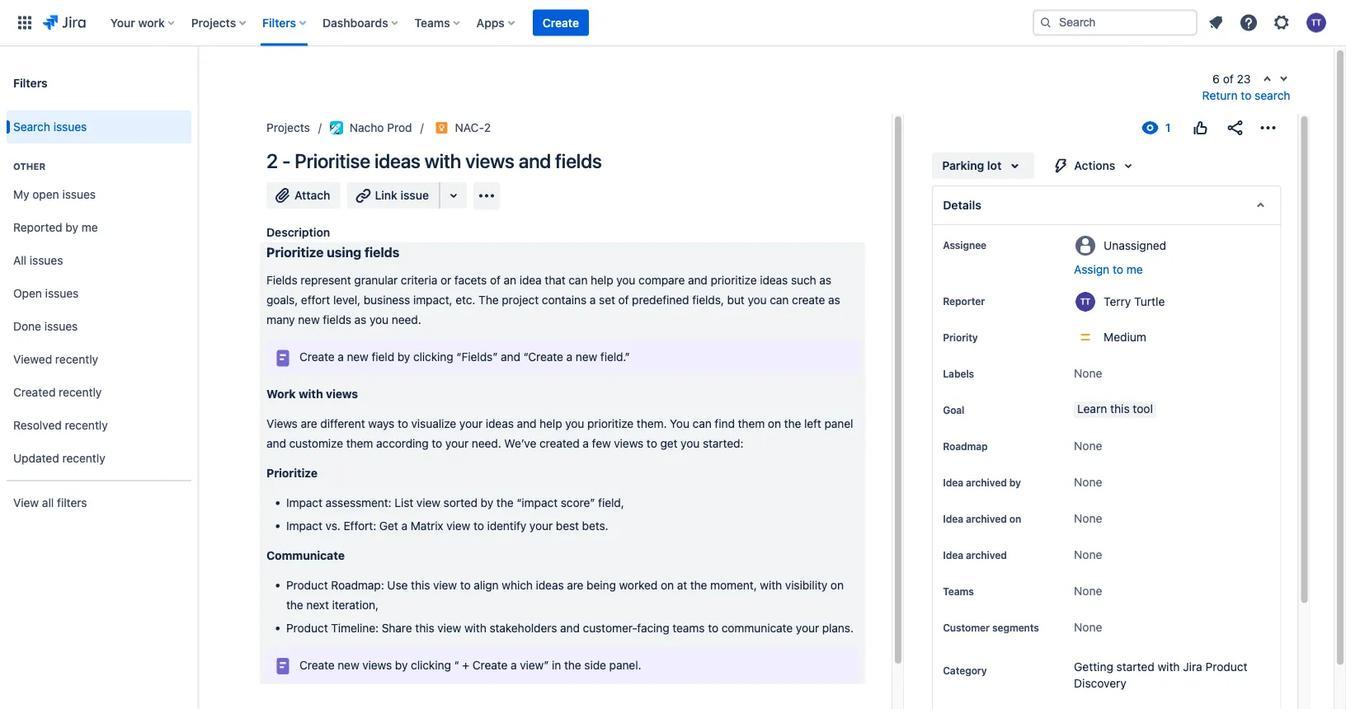 Task type: vqa. For each thing, say whether or not it's contained in the screenshot.
Scheme related to 1
no



Task type: locate. For each thing, give the bounding box(es) containing it.
of left an
[[489, 273, 500, 287]]

prioritize for prioritize
[[266, 466, 317, 480]]

1 horizontal spatial need.
[[471, 437, 501, 450]]

1 horizontal spatial fields
[[364, 245, 399, 260]]

0 vertical spatial can
[[568, 273, 587, 287]]

to left align
[[460, 578, 470, 592]]

other
[[13, 161, 45, 172]]

identify
[[487, 519, 526, 533]]

me inside other group
[[81, 221, 98, 234]]

1 vertical spatial of
[[489, 273, 500, 287]]

clicking left ""fields""
[[413, 350, 453, 364]]

issues right the open
[[45, 287, 79, 300]]

views are different ways to visualize your ideas and help you prioritize them. you can find them on the left panel and customize them according to your need. we've created a few views to get you started:
[[266, 417, 856, 450]]

you up created
[[565, 417, 584, 430]]

effort:
[[343, 519, 376, 533]]

ideas left such
[[759, 273, 787, 287]]

return
[[1202, 89, 1238, 102]]

issues for done issues
[[44, 320, 78, 333]]

banner containing your work
[[0, 0, 1346, 46]]

view left align
[[433, 578, 457, 592]]

1 horizontal spatial teams
[[943, 586, 974, 597]]

your down "impact
[[529, 519, 552, 533]]

a left field
[[337, 350, 343, 364]]

3 none from the top
[[1074, 475, 1102, 489]]

a left 'view"'
[[510, 658, 516, 672]]

roadmap:
[[331, 578, 384, 592]]

field,
[[598, 496, 624, 510]]

product timeline: share this view with stakeholders and customer-facing teams to communicate your plans.
[[286, 621, 853, 635]]

1 vertical spatial idea
[[943, 513, 963, 525]]

search issues link
[[7, 111, 191, 144]]

your profile and settings image
[[1306, 13, 1326, 33]]

0 vertical spatial are
[[300, 417, 317, 430]]

2 vertical spatial of
[[618, 293, 628, 307]]

recently down resolved recently link
[[62, 452, 105, 465]]

side
[[584, 658, 606, 672]]

recently for updated recently
[[62, 452, 105, 465]]

1 archived from the top
[[966, 477, 1007, 488]]

2 vertical spatial idea
[[943, 549, 963, 561]]

created recently link
[[7, 376, 191, 409]]

a
[[589, 293, 595, 307], [337, 350, 343, 364], [566, 350, 572, 364], [582, 437, 588, 450], [401, 519, 407, 533], [510, 658, 516, 672]]

1 vertical spatial product
[[286, 621, 327, 635]]

6 of 23
[[1213, 72, 1251, 86]]

create inside button
[[543, 16, 579, 29]]

2 horizontal spatial fields
[[555, 149, 601, 172]]

field
[[371, 350, 394, 364]]

0 horizontal spatial projects
[[191, 16, 236, 29]]

by left idea archived by pin to top. only you can see pinned fields. icon
[[1009, 477, 1021, 488]]

prioritize inside fields represent granular criteria or facets of an idea that can help you compare and prioritize ideas such as goals, effort level, business impact, etc. the project contains a set of predefined fields, but you can create as many new fields as you need.
[[710, 273, 756, 287]]

on left at
[[660, 578, 673, 592]]

1 vertical spatial need.
[[471, 437, 501, 450]]

2 vertical spatial this
[[415, 621, 434, 635]]

filters inside popup button
[[262, 16, 296, 29]]

as down level,
[[354, 313, 366, 327]]

a left the few
[[582, 437, 588, 450]]

1 vertical spatial archived
[[966, 513, 1007, 525]]

them.
[[636, 417, 666, 430]]

this left tool
[[1110, 402, 1130, 416]]

can right that
[[568, 273, 587, 287]]

none for idea archived
[[1074, 548, 1102, 562]]

view up "
[[437, 621, 461, 635]]

to right the "assign"
[[1113, 263, 1123, 276]]

product right jira
[[1205, 660, 1248, 674]]

none
[[1074, 367, 1102, 380], [1074, 439, 1102, 453], [1074, 475, 1102, 489], [1074, 512, 1102, 525], [1074, 548, 1102, 562], [1074, 584, 1102, 598], [1074, 621, 1102, 634]]

none for customer segments
[[1074, 621, 1102, 634]]

recently for created recently
[[59, 386, 102, 399]]

product inside product roadmap: use this view to align which ideas are being worked on at the moment, with visibility on the next iteration,
[[286, 578, 327, 592]]

2 left -
[[266, 149, 277, 172]]

0 horizontal spatial can
[[568, 273, 587, 287]]

getting
[[1074, 660, 1113, 674]]

0 horizontal spatial are
[[300, 417, 317, 430]]

clicking
[[413, 350, 453, 364], [410, 658, 451, 672]]

visibility
[[785, 578, 827, 592]]

them
[[737, 417, 764, 430], [346, 437, 373, 450]]

this right share
[[415, 621, 434, 635]]

recently down viewed recently link
[[59, 386, 102, 399]]

filters
[[57, 496, 87, 510]]

0 horizontal spatial prioritize
[[587, 417, 633, 430]]

fields inside fields represent granular criteria or facets of an idea that can help you compare and prioritize ideas such as goals, effort level, business impact, etc. the project contains a set of predefined fields, but you can create as many new fields as you need.
[[322, 313, 351, 327]]

0 horizontal spatial need.
[[391, 313, 421, 327]]

none for teams
[[1074, 584, 1102, 598]]

-
[[282, 149, 290, 172]]

the right at
[[690, 578, 707, 592]]

a inside fields represent granular criteria or facets of an idea that can help you compare and prioritize ideas such as goals, effort level, business impact, etc. the project contains a set of predefined fields, but you can create as many new fields as you need.
[[589, 293, 595, 307]]

0 vertical spatial teams
[[415, 16, 450, 29]]

create right 'apps' popup button
[[543, 16, 579, 29]]

issues inside group
[[53, 120, 87, 134]]

help up created
[[539, 417, 562, 430]]

view"
[[519, 658, 548, 672]]

recently down created recently link
[[65, 419, 108, 432]]

2 vertical spatial can
[[692, 417, 711, 430]]

this right use
[[410, 578, 430, 592]]

0 vertical spatial of
[[1223, 72, 1234, 86]]

0 horizontal spatial fields
[[322, 313, 351, 327]]

1 vertical spatial teams
[[943, 586, 974, 597]]

1 horizontal spatial projects
[[266, 121, 310, 134]]

customer-
[[582, 621, 637, 635]]

segments
[[992, 622, 1039, 633]]

vote options: no one has voted for this issue yet. image
[[1191, 118, 1210, 138]]

1 vertical spatial projects
[[266, 121, 310, 134]]

0 vertical spatial clicking
[[413, 350, 453, 364]]

with left jira
[[1158, 660, 1180, 674]]

0 horizontal spatial of
[[489, 273, 500, 287]]

me for reported by me
[[81, 221, 98, 234]]

1 horizontal spatial prioritize
[[710, 273, 756, 287]]

need. down business
[[391, 313, 421, 327]]

effort
[[301, 293, 330, 307]]

0 vertical spatial me
[[81, 221, 98, 234]]

create for create new views by clicking " + create a view" in the side panel.
[[299, 658, 334, 672]]

link issue
[[374, 188, 428, 202]]

learn this tool
[[1077, 402, 1153, 416]]

2 vertical spatial fields
[[322, 313, 351, 327]]

idea down the roadmap
[[943, 477, 963, 488]]

ways
[[368, 417, 394, 430]]

1 horizontal spatial filters
[[262, 16, 296, 29]]

with right the work
[[298, 387, 323, 401]]

them right find
[[737, 417, 764, 430]]

2 archived from the top
[[966, 513, 1007, 525]]

5 none from the top
[[1074, 548, 1102, 562]]

you right but in the right top of the page
[[747, 293, 766, 307]]

issues
[[53, 120, 87, 134], [62, 188, 96, 201], [30, 254, 63, 267], [45, 287, 79, 300], [44, 320, 78, 333]]

6
[[1213, 72, 1220, 86]]

can left create at the right top
[[769, 293, 788, 307]]

with down idea icon
[[424, 149, 461, 172]]

link web pages and more image
[[443, 186, 463, 205]]

2 vertical spatial archived
[[966, 549, 1007, 561]]

1 idea from the top
[[943, 477, 963, 488]]

2 prioritize from the top
[[266, 466, 317, 480]]

1 vertical spatial prioritize
[[266, 466, 317, 480]]

view inside product roadmap: use this view to align which ideas are being worked on at the moment, with visibility on the next iteration,
[[433, 578, 457, 592]]

as right such
[[819, 273, 831, 287]]

terry
[[1104, 294, 1131, 308]]

0 vertical spatial help
[[590, 273, 613, 287]]

0 vertical spatial impact
[[286, 496, 322, 510]]

2 vertical spatial as
[[354, 313, 366, 327]]

0 vertical spatial 2
[[484, 121, 491, 134]]

idea up idea archived
[[943, 513, 963, 525]]

using
[[326, 245, 361, 260]]

2 vertical spatial product
[[1205, 660, 1248, 674]]

issues right the search
[[53, 120, 87, 134]]

create button
[[533, 9, 589, 36]]

1 vertical spatial prioritize
[[587, 417, 633, 430]]

2 right idea icon
[[484, 121, 491, 134]]

0 horizontal spatial filters
[[13, 76, 48, 89]]

of right 6
[[1223, 72, 1234, 86]]

share image
[[1225, 118, 1245, 138]]

new left field."
[[575, 350, 597, 364]]

0 vertical spatial filters
[[262, 16, 296, 29]]

7 none from the top
[[1074, 621, 1102, 634]]

your down the 'visualize'
[[445, 437, 468, 450]]

can right you
[[692, 417, 711, 430]]

this inside product roadmap: use this view to align which ideas are being worked on at the moment, with visibility on the next iteration,
[[410, 578, 430, 592]]

views
[[266, 417, 297, 430]]

1 horizontal spatial help
[[590, 273, 613, 287]]

issues right all
[[30, 254, 63, 267]]

1 horizontal spatial are
[[566, 578, 583, 592]]

1 impact from the top
[[286, 496, 322, 510]]

0 vertical spatial need.
[[391, 313, 421, 327]]

1 vertical spatial filters
[[13, 76, 48, 89]]

ideas up we've
[[485, 417, 513, 430]]

filters button
[[257, 9, 313, 36]]

on
[[767, 417, 781, 430], [1009, 513, 1021, 525], [660, 578, 673, 592], [830, 578, 843, 592]]

of right the set
[[618, 293, 628, 307]]

3 idea from the top
[[943, 549, 963, 561]]

are inside the views are different ways to visualize your ideas and help you prioritize them. you can find them on the left panel and customize them according to your need. we've created a few views to get you started:
[[300, 417, 317, 430]]

views
[[465, 149, 514, 172], [325, 387, 358, 401], [613, 437, 643, 450], [362, 658, 392, 672]]

share
[[381, 621, 412, 635]]

jira
[[1183, 660, 1202, 674]]

nacho prod
[[349, 121, 412, 134]]

prioritize down description
[[266, 245, 323, 260]]

2 horizontal spatial can
[[769, 293, 788, 307]]

a left the set
[[589, 293, 595, 307]]

0 vertical spatial prioritize
[[266, 245, 323, 260]]

"impact
[[516, 496, 557, 510]]

goals,
[[266, 293, 298, 307]]

Search field
[[1033, 9, 1198, 36]]

the left left
[[784, 417, 801, 430]]

previous issue 'nac-1' ( type 'k' ) image
[[1261, 73, 1274, 87]]

2 none from the top
[[1074, 439, 1102, 453]]

banner
[[0, 0, 1346, 46]]

0 vertical spatial as
[[819, 273, 831, 287]]

need. inside fields represent granular criteria or facets of an idea that can help you compare and prioritize ideas such as goals, effort level, business impact, etc. the project contains a set of predefined fields, but you can create as many new fields as you need.
[[391, 313, 421, 327]]

primary element
[[10, 0, 1033, 46]]

ideas inside product roadmap: use this view to align which ideas are being worked on at the moment, with visibility on the next iteration,
[[535, 578, 563, 592]]

product for product timeline: share this view with stakeholders and customer-facing teams to communicate your plans.
[[286, 621, 327, 635]]

ideas inside the views are different ways to visualize your ideas and help you prioritize them. you can find them on the left panel and customize them according to your need. we've created a few views to get you started:
[[485, 417, 513, 430]]

1 vertical spatial impact
[[286, 519, 322, 533]]

are inside product roadmap: use this view to align which ideas are being worked on at the moment, with visibility on the next iteration,
[[566, 578, 583, 592]]

0 horizontal spatial help
[[539, 417, 562, 430]]

me down "my open issues" link
[[81, 221, 98, 234]]

4 none from the top
[[1074, 512, 1102, 525]]

0 horizontal spatial them
[[346, 437, 373, 450]]

are left being
[[566, 578, 583, 592]]

according
[[376, 437, 428, 450]]

archived up idea archived on in the bottom right of the page
[[966, 477, 1007, 488]]

2 impact from the top
[[286, 519, 322, 533]]

your right the 'visualize'
[[459, 417, 482, 430]]

1 horizontal spatial me
[[1126, 263, 1143, 276]]

view
[[416, 496, 440, 510], [446, 519, 470, 533], [433, 578, 457, 592], [437, 621, 461, 635]]

archived left idea archived pin to top. only you can see pinned fields. image
[[966, 549, 1007, 561]]

the
[[478, 293, 498, 307]]

use
[[387, 578, 407, 592]]

0 vertical spatial idea
[[943, 477, 963, 488]]

recently up created recently
[[55, 353, 98, 366]]

product inside getting started with jira product discovery
[[1205, 660, 1248, 674]]

on inside the views are different ways to visualize your ideas and help you prioritize them. you can find them on the left panel and customize them according to your need. we've created a few views to get you started:
[[767, 417, 781, 430]]

0 vertical spatial projects
[[191, 16, 236, 29]]

lot
[[987, 159, 1002, 172]]

viewed
[[13, 353, 52, 366]]

idea down idea archived on in the bottom right of the page
[[943, 549, 963, 561]]

projects
[[191, 16, 236, 29], [266, 121, 310, 134]]

views down share
[[362, 658, 392, 672]]

fields
[[555, 149, 601, 172], [364, 245, 399, 260], [322, 313, 351, 327]]

dashboards button
[[318, 9, 405, 36]]

product up the next
[[286, 578, 327, 592]]

0 horizontal spatial teams
[[415, 16, 450, 29]]

idea for idea archived by
[[943, 477, 963, 488]]

you
[[616, 273, 635, 287], [747, 293, 766, 307], [369, 313, 388, 327], [565, 417, 584, 430], [680, 437, 699, 450]]

product down the next
[[286, 621, 327, 635]]

create a new field by clicking "fields" and "create a new field."
[[299, 350, 629, 364]]

learn
[[1077, 402, 1107, 416]]

projects inside popup button
[[191, 16, 236, 29]]

1 horizontal spatial of
[[618, 293, 628, 307]]

1 vertical spatial help
[[539, 417, 562, 430]]

0 horizontal spatial me
[[81, 221, 98, 234]]

view all filters
[[13, 496, 87, 510]]

assign to me button
[[1074, 261, 1264, 278]]

facing
[[637, 621, 669, 635]]

notifications image
[[1206, 13, 1226, 33]]

product for product roadmap: use this view to align which ideas are being worked on at the moment, with visibility on the next iteration,
[[286, 578, 327, 592]]

level,
[[333, 293, 360, 307]]

turtle
[[1134, 294, 1165, 308]]

1 horizontal spatial can
[[692, 417, 711, 430]]

issues for search issues
[[53, 120, 87, 134]]

prioritize up the few
[[587, 417, 633, 430]]

filters up the search
[[13, 76, 48, 89]]

to inside product roadmap: use this view to align which ideas are being worked on at the moment, with visibility on the next iteration,
[[460, 578, 470, 592]]

and inside fields represent granular criteria or facets of an idea that can help you compare and prioritize ideas such as goals, effort level, business impact, etc. the project contains a set of predefined fields, but you can create as many new fields as you need.
[[687, 273, 707, 287]]

jira image
[[43, 13, 86, 33], [43, 13, 86, 33]]

need. left we've
[[471, 437, 501, 450]]

field."
[[600, 350, 629, 364]]

2 idea from the top
[[943, 513, 963, 525]]

as right create at the right top
[[828, 293, 840, 307]]

1 vertical spatial this
[[410, 578, 430, 592]]

nacho
[[349, 121, 384, 134]]

you left compare on the top of page
[[616, 273, 635, 287]]

matrix
[[410, 519, 443, 533]]

me
[[81, 221, 98, 234], [1126, 263, 1143, 276]]

0 vertical spatial archived
[[966, 477, 1007, 488]]

them down different
[[346, 437, 373, 450]]

impact up the communicate
[[286, 496, 322, 510]]

nac-2
[[455, 121, 491, 134]]

6 none from the top
[[1074, 584, 1102, 598]]

by down share
[[395, 658, 407, 672]]

updated
[[13, 452, 59, 465]]

projects up sidebar navigation "icon"
[[191, 16, 236, 29]]

create
[[791, 293, 825, 307]]

impact for impact assessment: list view sorted by the "impact score" field,
[[286, 496, 322, 510]]

0 vertical spatial them
[[737, 417, 764, 430]]

bets.
[[582, 519, 608, 533]]

filters
[[262, 16, 296, 29], [13, 76, 48, 89]]

0 vertical spatial prioritize
[[710, 273, 756, 287]]

recently for resolved recently
[[65, 419, 108, 432]]

create right panel note image
[[299, 350, 334, 364]]

my
[[13, 188, 29, 201]]

align
[[473, 578, 498, 592]]

filters right projects popup button
[[262, 16, 296, 29]]

1 vertical spatial are
[[566, 578, 583, 592]]

1 prioritize from the top
[[266, 245, 323, 260]]

all
[[13, 254, 26, 267]]

panel note image
[[273, 348, 292, 368]]

at
[[676, 578, 687, 592]]

help up the set
[[590, 273, 613, 287]]

ideas right which
[[535, 578, 563, 592]]

me inside button
[[1126, 263, 1143, 276]]

by right the reported
[[65, 221, 78, 234]]

copy link to issue image
[[487, 120, 500, 134]]

0 vertical spatial product
[[286, 578, 327, 592]]

compare
[[638, 273, 684, 287]]

me down unassigned
[[1126, 263, 1143, 276]]

create for create a new field by clicking "fields" and "create a new field."
[[299, 350, 334, 364]]

apps
[[476, 16, 505, 29]]

your
[[459, 417, 482, 430], [445, 437, 468, 450], [529, 519, 552, 533], [795, 621, 819, 635]]

open issues
[[13, 287, 79, 300]]

archived down idea archived by
[[966, 513, 1007, 525]]

1 vertical spatial me
[[1126, 263, 1143, 276]]

teams up the customer in the right of the page
[[943, 586, 974, 597]]

archived
[[966, 477, 1007, 488], [966, 513, 1007, 525], [966, 549, 1007, 561]]

0 horizontal spatial 2
[[266, 149, 277, 172]]

on left left
[[767, 417, 781, 430]]

issues for open issues
[[45, 287, 79, 300]]

teams
[[415, 16, 450, 29], [943, 586, 974, 597]]

with left visibility
[[760, 578, 782, 592]]



Task type: describe. For each thing, give the bounding box(es) containing it.
idea image
[[435, 121, 448, 134]]

which
[[501, 578, 532, 592]]

this for product roadmap: use this view to align which ideas are being worked on at the moment, with visibility on the next iteration,
[[410, 578, 430, 592]]

1 none from the top
[[1074, 367, 1102, 380]]

work
[[138, 16, 165, 29]]

+
[[462, 658, 469, 672]]

by right field
[[397, 350, 410, 364]]

reporter
[[943, 295, 985, 307]]

to inside button
[[1113, 263, 1123, 276]]

different
[[320, 417, 365, 430]]

return to search
[[1202, 89, 1290, 102]]

by inside other group
[[65, 221, 78, 234]]

teams
[[672, 621, 704, 635]]

impact,
[[413, 293, 452, 307]]

reported by me
[[13, 221, 98, 234]]

create right +
[[472, 658, 507, 672]]

get
[[660, 437, 677, 450]]

new inside fields represent granular criteria or facets of an idea that can help you compare and prioritize ideas such as goals, effort level, business impact, etc. the project contains a set of predefined fields, but you can create as many new fields as you need.
[[298, 313, 319, 327]]

"create
[[523, 350, 563, 364]]

idea archived by pin to top. only you can see pinned fields. image
[[1024, 476, 1037, 489]]

create for create
[[543, 16, 579, 29]]

created recently
[[13, 386, 102, 399]]

ideas inside fields represent granular criteria or facets of an idea that can help you compare and prioritize ideas such as goals, effort level, business impact, etc. the project contains a set of predefined fields, but you can create as many new fields as you need.
[[759, 273, 787, 287]]

recently for viewed recently
[[55, 353, 98, 366]]

archived for by
[[966, 477, 1007, 488]]

details
[[943, 198, 981, 212]]

with up create new views by clicking " + create a view" in the side panel.
[[464, 621, 486, 635]]

medium
[[1104, 330, 1146, 344]]

idea archived on
[[943, 513, 1021, 525]]

my open issues link
[[7, 178, 191, 211]]

work
[[266, 387, 295, 401]]

fields,
[[692, 293, 724, 307]]

terry turtle
[[1104, 294, 1165, 308]]

create new views by clicking " + create a view" in the side panel.
[[299, 658, 641, 672]]

created
[[539, 437, 579, 450]]

facets
[[454, 273, 486, 287]]

can inside the views are different ways to visualize your ideas and help you prioritize them. you can find them on the left panel and customize them according to your need. we've created a few views to get you started:
[[692, 417, 711, 430]]

parking lot button
[[932, 153, 1035, 179]]

idea for idea archived on
[[943, 513, 963, 525]]

reported
[[13, 221, 62, 234]]

to down '23'
[[1241, 89, 1251, 102]]

the inside the views are different ways to visualize your ideas and help you prioritize them. you can find them on the left panel and customize them according to your need. we've created a few views to get you started:
[[784, 417, 801, 430]]

resolved
[[13, 419, 62, 432]]

business
[[363, 293, 410, 307]]

customize
[[289, 437, 343, 450]]

projects link
[[266, 118, 310, 138]]

0 vertical spatial this
[[1110, 402, 1130, 416]]

to up according
[[397, 417, 408, 430]]

assign
[[1074, 263, 1109, 276]]

0 vertical spatial fields
[[555, 149, 601, 172]]

your work button
[[105, 9, 181, 36]]

on up idea archived pin to top. only you can see pinned fields. image
[[1009, 513, 1021, 525]]

nacho prod image
[[329, 121, 343, 134]]

being
[[586, 578, 616, 592]]

iteration,
[[332, 598, 378, 612]]

a right "create
[[566, 350, 572, 364]]

few
[[591, 437, 610, 450]]

a inside the views are different ways to visualize your ideas and help you prioritize them. you can find them on the left panel and customize them according to your need. we've created a few views to get you started:
[[582, 437, 588, 450]]

issue
[[400, 188, 428, 202]]

archived for on
[[966, 513, 1007, 525]]

the left the next
[[286, 598, 303, 612]]

help inside fields represent granular criteria or facets of an idea that can help you compare and prioritize ideas such as goals, effort level, business impact, etc. the project contains a set of predefined fields, but you can create as many new fields as you need.
[[590, 273, 613, 287]]

actions
[[1074, 159, 1115, 172]]

worked
[[619, 578, 657, 592]]

search image
[[1039, 16, 1052, 29]]

left
[[804, 417, 821, 430]]

list
[[394, 496, 413, 510]]

search issues group
[[7, 106, 191, 148]]

we've
[[504, 437, 536, 450]]

updated recently
[[13, 452, 105, 465]]

idea archived pin to top. only you can see pinned fields. image
[[1010, 548, 1023, 562]]

a right get
[[401, 519, 407, 533]]

goal
[[943, 404, 964, 416]]

none for roadmap
[[1074, 439, 1102, 453]]

teams button
[[410, 9, 467, 36]]

set
[[598, 293, 615, 307]]

projects for projects popup button
[[191, 16, 236, 29]]

on right visibility
[[830, 578, 843, 592]]

sidebar navigation image
[[180, 66, 216, 99]]

projects for "projects" link
[[266, 121, 310, 134]]

sorted
[[443, 496, 477, 510]]

1 vertical spatial 2
[[266, 149, 277, 172]]

settings image
[[1272, 13, 1292, 33]]

assessment:
[[325, 496, 391, 510]]

idea for idea archived
[[943, 549, 963, 561]]

to right teams
[[707, 621, 718, 635]]

all
[[42, 496, 54, 510]]

issues for all issues
[[30, 254, 63, 267]]

contains
[[541, 293, 586, 307]]

prioritize inside the views are different ways to visualize your ideas and help you prioritize them. you can find them on the left panel and customize them according to your need. we've created a few views to get you started:
[[587, 417, 633, 430]]

the up identify
[[496, 496, 513, 510]]

2 horizontal spatial of
[[1223, 72, 1234, 86]]

view all filters link
[[7, 487, 191, 520]]

to left identify
[[473, 519, 484, 533]]

created
[[13, 386, 56, 399]]

an
[[503, 273, 516, 287]]

impact vs. effort: get a matrix view to identify your best bets.
[[286, 519, 608, 533]]

me for assign to me
[[1126, 263, 1143, 276]]

views down "copy link to issue" image
[[465, 149, 514, 172]]

to down the 'visualize'
[[431, 437, 442, 450]]

assignee
[[943, 239, 986, 251]]

criteria
[[400, 273, 437, 287]]

or
[[440, 273, 451, 287]]

actions button
[[1041, 153, 1148, 179]]

panel
[[824, 417, 853, 430]]

help inside the views are different ways to visualize your ideas and help you prioritize them. you can find them on the left panel and customize them according to your need. we've created a few views to get you started:
[[539, 417, 562, 430]]

teams inside dropdown button
[[415, 16, 450, 29]]

panel note image
[[273, 657, 292, 676]]

1 vertical spatial clicking
[[410, 658, 451, 672]]

find
[[714, 417, 734, 430]]

details element
[[932, 186, 1281, 225]]

viewed recently
[[13, 353, 98, 366]]

impact for impact vs. effort: get a matrix view to identify your best bets.
[[286, 519, 322, 533]]

other group
[[7, 144, 191, 480]]

prod
[[387, 121, 412, 134]]

search
[[13, 120, 50, 134]]

1 vertical spatial as
[[828, 293, 840, 307]]

1 vertical spatial can
[[769, 293, 788, 307]]

view down sorted
[[446, 519, 470, 533]]

1 horizontal spatial 2
[[484, 121, 491, 134]]

"fields"
[[456, 350, 497, 364]]

new left field
[[346, 350, 368, 364]]

ideas down prod
[[374, 149, 420, 172]]

with inside getting started with jira product discovery
[[1158, 660, 1180, 674]]

issues right open
[[62, 188, 96, 201]]

views up different
[[325, 387, 358, 401]]

started
[[1116, 660, 1154, 674]]

view up matrix
[[416, 496, 440, 510]]

you down business
[[369, 313, 388, 327]]

nacho prod link
[[329, 118, 412, 138]]

view
[[13, 496, 39, 510]]

you right get
[[680, 437, 699, 450]]

none for idea archived by
[[1074, 475, 1102, 489]]

appswitcher icon image
[[15, 13, 35, 33]]

represent
[[300, 273, 351, 287]]

parking
[[942, 159, 984, 172]]

score"
[[560, 496, 595, 510]]

customer segments pin to top. only you can see pinned fields. image
[[946, 634, 959, 647]]

priority
[[943, 332, 978, 343]]

apps button
[[471, 9, 521, 36]]

prioritize for prioritize using fields
[[266, 245, 323, 260]]

your left plans.
[[795, 621, 819, 635]]

the right in
[[564, 658, 581, 672]]

1 vertical spatial them
[[346, 437, 373, 450]]

search issues
[[13, 120, 87, 134]]

prioritise
[[294, 149, 370, 172]]

views inside the views are different ways to visualize your ideas and help you prioritize them. you can find them on the left panel and customize them according to your need. we've created a few views to get you started:
[[613, 437, 643, 450]]

by right sorted
[[480, 496, 493, 510]]

parking lot
[[942, 159, 1002, 172]]

this for product timeline: share this view with stakeholders and customer-facing teams to communicate your plans.
[[415, 621, 434, 635]]

updated recently link
[[7, 442, 191, 475]]

1 horizontal spatial them
[[737, 417, 764, 430]]

actions image
[[1258, 118, 1278, 138]]

idea archived
[[943, 549, 1007, 561]]

need. inside the views are different ways to visualize your ideas and help you prioritize them. you can find them on the left panel and customize them according to your need. we've created a few views to get you started:
[[471, 437, 501, 450]]

nac-
[[455, 121, 484, 134]]

description
[[266, 226, 330, 239]]

new down timeline:
[[337, 658, 359, 672]]

to left get
[[646, 437, 657, 450]]

impact assessment: list view sorted by the "impact score" field,
[[286, 496, 624, 510]]

next issue 'nac-3' ( type 'j' ) image
[[1277, 73, 1290, 86]]

work with views
[[266, 387, 358, 401]]

add app image
[[476, 186, 496, 206]]

with inside product roadmap: use this view to align which ideas are being worked on at the moment, with visibility on the next iteration,
[[760, 578, 782, 592]]

prioritize using fields
[[266, 245, 399, 260]]

1 vertical spatial fields
[[364, 245, 399, 260]]

resolved recently link
[[7, 409, 191, 442]]

granular
[[354, 273, 397, 287]]

help image
[[1239, 13, 1259, 33]]

3 archived from the top
[[966, 549, 1007, 561]]

predefined
[[632, 293, 689, 307]]

product roadmap: use this view to align which ideas are being worked on at the moment, with visibility on the next iteration,
[[286, 578, 846, 612]]



